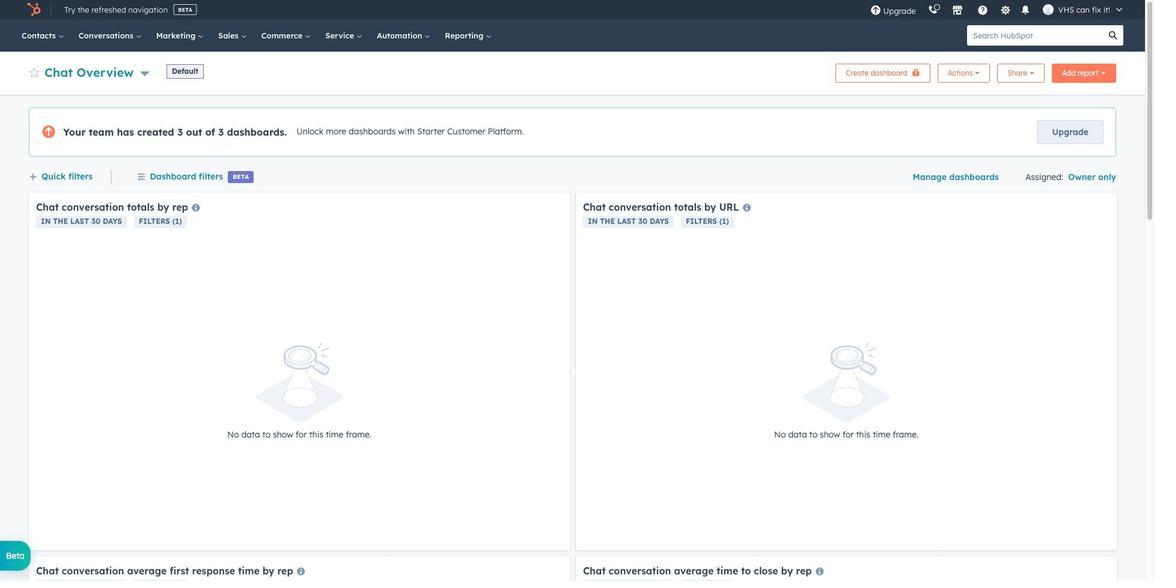 Task type: vqa. For each thing, say whether or not it's contained in the screenshot.
Marketplaces image
yes



Task type: locate. For each thing, give the bounding box(es) containing it.
banner
[[29, 60, 1116, 83]]

chat conversation totals by url element
[[576, 193, 1117, 551]]

chat conversation average first response time by rep element
[[29, 557, 570, 582]]

menu
[[864, 0, 1131, 19]]

chat conversation totals by rep element
[[29, 193, 570, 551]]



Task type: describe. For each thing, give the bounding box(es) containing it.
marketplaces image
[[952, 5, 963, 16]]

chat conversation average time to close by rep element
[[576, 557, 1117, 582]]

Search HubSpot search field
[[967, 25, 1103, 46]]

jer mill image
[[1043, 4, 1054, 15]]



